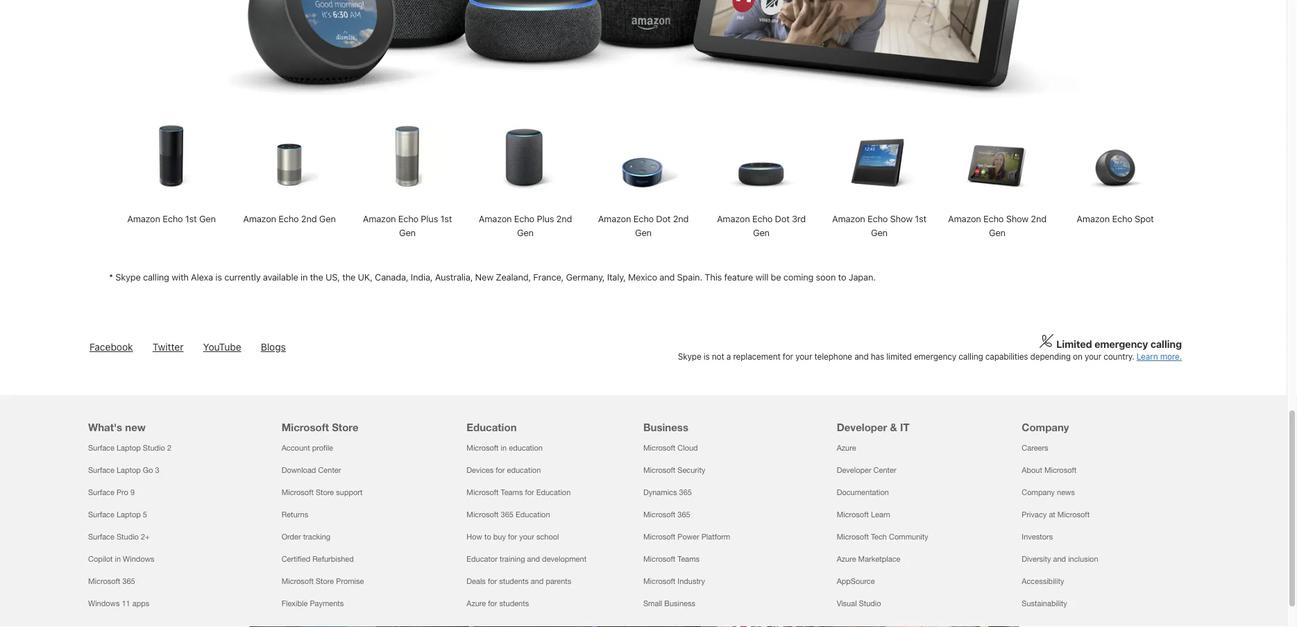 Task type: locate. For each thing, give the bounding box(es) containing it.
center
[[318, 466, 341, 475], [874, 466, 897, 475]]

0 vertical spatial azure
[[837, 443, 857, 452]]

your right on
[[1085, 352, 1102, 362]]

1 horizontal spatial is
[[704, 352, 710, 362]]

1 vertical spatial developer
[[837, 466, 872, 475]]

echo for amazon echo show 2nd gen
[[984, 213, 1004, 224]]

microsoft down download
[[282, 488, 314, 497]]

0 horizontal spatial dot
[[656, 213, 671, 224]]

certified
[[282, 555, 311, 564]]

2nd for amazon echo dot 2nd gen
[[673, 213, 689, 224]]

store up payments
[[316, 577, 334, 586]]

2nd for amazon echo show 2nd gen
[[1032, 213, 1047, 224]]

9 amazon from the left
[[1077, 213, 1110, 224]]

amazon echo dot 3rd gen image
[[727, 122, 797, 191]]

microsoft inside heading
[[282, 421, 329, 433]]

show for 1st
[[891, 213, 913, 224]]

store for microsoft store promise
[[316, 577, 334, 586]]

echo up the available
[[279, 213, 299, 224]]

microsoft 365 up windows 11 apps link
[[88, 577, 135, 586]]

microsoft for 'microsoft power platform' link
[[644, 532, 676, 541]]

1 developer from the top
[[837, 421, 888, 433]]

surface for surface laptop go 3
[[88, 466, 115, 475]]

surface pro 9 link
[[88, 488, 135, 497]]

microsoft
[[282, 421, 329, 433], [467, 443, 499, 452], [644, 443, 676, 452], [644, 466, 676, 475], [1045, 466, 1077, 475], [282, 488, 314, 497], [467, 488, 499, 497], [467, 510, 499, 519], [644, 510, 676, 519], [837, 510, 869, 519], [1058, 510, 1090, 519], [644, 532, 676, 541], [837, 532, 869, 541], [644, 555, 676, 564], [88, 577, 120, 586], [282, 577, 314, 586], [644, 577, 676, 586]]

microsoft store support link
[[282, 488, 363, 497]]

1 vertical spatial teams
[[678, 555, 700, 564]]

5 surface from the top
[[88, 532, 115, 541]]

emergency up country.
[[1095, 338, 1149, 350]]

2 dot from the left
[[775, 213, 790, 224]]

surface up surface pro 9 link
[[88, 466, 115, 475]]

0 horizontal spatial skype
[[115, 272, 141, 282]]

microsoft up news
[[1045, 466, 1077, 475]]

microsoft for microsoft store support link
[[282, 488, 314, 497]]

facebook
[[90, 341, 133, 353]]

1 vertical spatial azure
[[837, 555, 857, 564]]

microsoft 365 link up windows 11 apps link
[[88, 577, 135, 586]]

0 horizontal spatial center
[[318, 466, 341, 475]]

your inside footer resource links element
[[520, 532, 535, 541]]

1st inside amazon echo show 1st gen
[[916, 213, 927, 224]]

what's new heading
[[88, 395, 265, 437]]

1 horizontal spatial skype
[[678, 352, 702, 362]]

microsoft up the microsoft security link on the bottom of page
[[644, 443, 676, 452]]

microsoft up the small
[[644, 577, 676, 586]]

education up the microsoft in education link at the bottom of the page
[[467, 421, 517, 433]]

amazon echo plus 2nd gen
[[479, 213, 572, 238]]

microsoft down the devices
[[467, 488, 499, 497]]

microsoft for the microsoft in education link at the bottom of the page
[[467, 443, 499, 452]]

0 horizontal spatial teams
[[501, 488, 523, 497]]

education heading
[[467, 395, 635, 437]]

5 amazon from the left
[[598, 213, 631, 224]]

11
[[122, 599, 130, 608]]

2nd inside amazon echo plus 2nd gen
[[557, 213, 572, 224]]

marketplace
[[859, 555, 901, 564]]

echo inside amazon echo show 2nd gen
[[984, 213, 1004, 224]]

1 vertical spatial education
[[507, 466, 541, 475]]

teams for microsoft teams for education
[[501, 488, 523, 497]]

teams for microsoft teams
[[678, 555, 700, 564]]

echo inside amazon echo dot 3rd gen
[[753, 213, 773, 224]]

1 horizontal spatial show
[[1007, 213, 1029, 224]]

3 amazon from the left
[[363, 213, 396, 224]]

youtube link
[[203, 341, 241, 353]]

echo down amazon echo show 2nd gen image
[[984, 213, 1004, 224]]

echo up mexico
[[634, 213, 654, 224]]

6 amazon from the left
[[717, 213, 750, 224]]

azure marketplace
[[837, 555, 901, 564]]

gen inside amazon echo plus 2nd gen
[[517, 227, 534, 238]]

0 horizontal spatial emergency
[[915, 352, 957, 362]]

microsoft 365 for left microsoft 365 link
[[88, 577, 135, 586]]

2 vertical spatial calling
[[959, 352, 984, 362]]

amazon echo 2nd gen image
[[255, 122, 324, 191]]

microsoft up account profile link
[[282, 421, 329, 433]]

spot
[[1135, 213, 1155, 224]]

0 vertical spatial windows
[[123, 555, 155, 564]]

download
[[282, 466, 316, 475]]

educator training and development
[[467, 555, 587, 564]]

7 echo from the left
[[868, 213, 888, 224]]

microsoft for microsoft cloud link
[[644, 443, 676, 452]]

amazon echo spot
[[1077, 213, 1155, 224]]

for right the devices
[[496, 466, 505, 475]]

0 vertical spatial education
[[467, 421, 517, 433]]

0 horizontal spatial in
[[115, 555, 121, 564]]

center for developer
[[874, 466, 897, 475]]

1 vertical spatial company
[[1022, 488, 1056, 497]]

microsoft up how
[[467, 510, 499, 519]]

1 dot from the left
[[656, 213, 671, 224]]

inclusion
[[1069, 555, 1099, 564]]

calling up more.
[[1151, 338, 1183, 350]]

to right soon
[[839, 272, 847, 282]]

azure up appsource link on the bottom right of the page
[[837, 555, 857, 564]]

amazon inside amazon echo show 2nd gen
[[949, 213, 982, 224]]

gen
[[199, 213, 216, 224], [319, 213, 336, 224], [399, 227, 416, 238], [517, 227, 534, 238], [635, 227, 652, 238], [754, 227, 770, 238], [872, 227, 888, 238], [990, 227, 1006, 238]]

education inside heading
[[467, 421, 517, 433]]

is left not
[[704, 352, 710, 362]]

azure for azure marketplace
[[837, 555, 857, 564]]

studio right the 'visual'
[[859, 599, 882, 608]]

2 vertical spatial azure
[[467, 599, 486, 608]]

japan.
[[849, 272, 876, 282]]

0 horizontal spatial show
[[891, 213, 913, 224]]

0 horizontal spatial plus
[[421, 213, 438, 224]]

0 vertical spatial students
[[499, 577, 529, 586]]

microsoft store promise
[[282, 577, 364, 586]]

educator training and development link
[[467, 555, 587, 564]]

1 echo from the left
[[163, 213, 183, 224]]

laptop
[[117, 443, 141, 452], [117, 466, 141, 475], [117, 510, 141, 519]]

and left has
[[855, 352, 869, 362]]

developer & it
[[837, 421, 910, 433]]

1 vertical spatial in
[[501, 443, 507, 452]]

small business link
[[644, 599, 696, 608]]

account profile
[[282, 443, 333, 452]]

2 center from the left
[[874, 466, 897, 475]]

1 vertical spatial store
[[316, 488, 334, 497]]

replacement
[[734, 352, 781, 362]]

studio
[[143, 443, 165, 452], [117, 532, 139, 541], [859, 599, 882, 608]]

1st inside 'amazon echo plus 1st gen'
[[441, 213, 452, 224]]

1 2nd from the left
[[301, 213, 317, 224]]

business up microsoft cloud link
[[644, 421, 689, 433]]

1 horizontal spatial to
[[839, 272, 847, 282]]

microsoft for microsoft tech community link
[[837, 532, 869, 541]]

store left support
[[316, 488, 334, 497]]

learn inside 'limited emergency calling skype is not a replacement for your telephone and has limited emergency calling capabilities depending on your country. learn more.'
[[1137, 352, 1159, 362]]

plus up india,
[[421, 213, 438, 224]]

0 horizontal spatial windows
[[88, 599, 120, 608]]

microsoft up the microsoft teams
[[644, 532, 676, 541]]

laptop left 5
[[117, 510, 141, 519]]

2 vertical spatial in
[[115, 555, 121, 564]]

for down the deals for students and parents
[[488, 599, 498, 608]]

developer inside developer & it "heading"
[[837, 421, 888, 433]]

2 2nd from the left
[[557, 213, 572, 224]]

0 vertical spatial developer
[[837, 421, 888, 433]]

echo left spot
[[1113, 213, 1133, 224]]

amazon echo 1st gen
[[127, 213, 216, 224]]

3 2nd from the left
[[673, 213, 689, 224]]

gen for amazon echo show 1st gen
[[872, 227, 888, 238]]

echo up "with"
[[163, 213, 183, 224]]

0 vertical spatial laptop
[[117, 443, 141, 452]]

1 vertical spatial is
[[704, 352, 710, 362]]

1 vertical spatial microsoft 365
[[88, 577, 135, 586]]

2 developer from the top
[[837, 466, 872, 475]]

echo up 'zealand,' on the top of the page
[[514, 213, 535, 224]]

2 echo from the left
[[279, 213, 299, 224]]

is right the 'alexa'
[[216, 272, 222, 282]]

0 vertical spatial company
[[1022, 421, 1070, 433]]

0 vertical spatial learn
[[1137, 352, 1159, 362]]

1 vertical spatial education
[[537, 488, 571, 497]]

0 vertical spatial microsoft 365
[[644, 510, 691, 519]]

2 horizontal spatial your
[[1085, 352, 1102, 362]]

2 vertical spatial studio
[[859, 599, 882, 608]]

microsoft 365 link down dynamics 365
[[644, 510, 691, 519]]

amazon inside amazon echo dot 3rd gen
[[717, 213, 750, 224]]

feature
[[725, 272, 754, 282]]

developer down azure link
[[837, 466, 872, 475]]

2 horizontal spatial calling
[[1151, 338, 1183, 350]]

sustainability link
[[1022, 599, 1068, 608]]

studio for visual studio
[[859, 599, 882, 608]]

show down amazon echo show 2nd gen image
[[1007, 213, 1029, 224]]

1 amazon from the left
[[127, 213, 160, 224]]

2 amazon from the left
[[243, 213, 276, 224]]

1 students from the top
[[499, 577, 529, 586]]

surface for surface laptop studio 2
[[88, 443, 115, 452]]

gen inside amazon echo dot 2nd gen
[[635, 227, 652, 238]]

a
[[727, 352, 731, 362]]

microsoft teams for education
[[467, 488, 571, 497]]

developer up azure link
[[837, 421, 888, 433]]

0 horizontal spatial learn
[[871, 510, 891, 519]]

in up devices for education
[[501, 443, 507, 452]]

1 horizontal spatial center
[[874, 466, 897, 475]]

1 company from the top
[[1022, 421, 1070, 433]]

developer center link
[[837, 466, 897, 475]]

and
[[660, 272, 675, 282], [855, 352, 869, 362], [527, 555, 540, 564], [1054, 555, 1067, 564], [531, 577, 544, 586]]

documentation link
[[837, 488, 889, 497]]

azure down deals
[[467, 599, 486, 608]]

development
[[542, 555, 587, 564]]

0 vertical spatial to
[[839, 272, 847, 282]]

microsoft up the dynamics
[[644, 466, 676, 475]]

gen inside amazon echo show 2nd gen
[[990, 227, 1006, 238]]

students for deals
[[499, 577, 529, 586]]

1 horizontal spatial microsoft 365 link
[[644, 510, 691, 519]]

0 horizontal spatial studio
[[117, 532, 139, 541]]

1 vertical spatial business
[[665, 599, 696, 608]]

1 surface from the top
[[88, 443, 115, 452]]

4 echo from the left
[[514, 213, 535, 224]]

dynamics 365
[[644, 488, 692, 497]]

5 echo from the left
[[634, 213, 654, 224]]

0 horizontal spatial your
[[520, 532, 535, 541]]

investors link
[[1022, 532, 1054, 541]]

0 vertical spatial teams
[[501, 488, 523, 497]]

0 vertical spatial in
[[301, 272, 308, 282]]

microsoft down the copilot
[[88, 577, 120, 586]]

the right us,
[[343, 272, 356, 282]]

365 for microsoft 365 education link
[[501, 510, 514, 519]]

surface for surface pro 9
[[88, 488, 115, 497]]

dot up mexico
[[656, 213, 671, 224]]

echo left 3rd
[[753, 213, 773, 224]]

store for microsoft store support
[[316, 488, 334, 497]]

show inside amazon echo show 1st gen
[[891, 213, 913, 224]]

amazon for amazon echo spot
[[1077, 213, 1110, 224]]

2 1st from the left
[[441, 213, 452, 224]]

microsoft 365 down dynamics 365
[[644, 510, 691, 519]]

learn up tech
[[871, 510, 891, 519]]

1st
[[185, 213, 197, 224], [441, 213, 452, 224], [916, 213, 927, 224]]

amazon for amazon echo plus 1st gen
[[363, 213, 396, 224]]

1 horizontal spatial calling
[[959, 352, 984, 362]]

1 vertical spatial to
[[485, 532, 491, 541]]

2 company from the top
[[1022, 488, 1056, 497]]

laptop for go
[[117, 466, 141, 475]]

2 laptop from the top
[[117, 466, 141, 475]]

plus up france,
[[537, 213, 554, 224]]

amazon echo dot 3rd gen
[[717, 213, 806, 238]]

for right "buy"
[[508, 532, 518, 541]]

microsoft up microsoft industry link
[[644, 555, 676, 564]]

9
[[130, 488, 135, 497]]

amazon echo show 1st gen
[[833, 213, 927, 238]]

0 horizontal spatial to
[[485, 532, 491, 541]]

amazon echo show 2nd gen
[[949, 213, 1047, 238]]

amazon echo dot 2nd gen
[[598, 213, 689, 238]]

microsoft down certified
[[282, 577, 314, 586]]

365
[[680, 488, 692, 497], [501, 510, 514, 519], [678, 510, 691, 519], [122, 577, 135, 586]]

show for 2nd
[[1007, 213, 1029, 224]]

your
[[796, 352, 813, 362], [1085, 352, 1102, 362], [520, 532, 535, 541]]

privacy
[[1022, 510, 1047, 519]]

2 show from the left
[[1007, 213, 1029, 224]]

1 horizontal spatial dot
[[775, 213, 790, 224]]

1 laptop from the top
[[117, 443, 141, 452]]

surface left pro
[[88, 488, 115, 497]]

alexa devices supporting skype image
[[185, 0, 1102, 122]]

education down "microsoft teams for education" link
[[516, 510, 550, 519]]

calling for skype
[[143, 272, 169, 282]]

skype left not
[[678, 352, 702, 362]]

accessibility
[[1022, 577, 1065, 586]]

gen inside amazon echo show 1st gen
[[872, 227, 888, 238]]

1 show from the left
[[891, 213, 913, 224]]

3 echo from the left
[[398, 213, 419, 224]]

studio left 2+ on the left bottom of page
[[117, 532, 139, 541]]

appsource link
[[837, 577, 875, 586]]

plus inside 'amazon echo plus 1st gen'
[[421, 213, 438, 224]]

echo inside amazon echo show 1st gen
[[868, 213, 888, 224]]

1 horizontal spatial learn
[[1137, 352, 1159, 362]]

your left school
[[520, 532, 535, 541]]

amazon inside 'amazon echo plus 1st gen'
[[363, 213, 396, 224]]

4 amazon from the left
[[479, 213, 512, 224]]

9 echo from the left
[[1113, 213, 1133, 224]]

microsoft learn link
[[837, 510, 891, 519]]

0 vertical spatial store
[[332, 421, 359, 433]]

your left telephone
[[796, 352, 813, 362]]

flexible
[[282, 599, 308, 608]]

company up privacy
[[1022, 488, 1056, 497]]

and right the training
[[527, 555, 540, 564]]

students down the training
[[499, 577, 529, 586]]

2 horizontal spatial in
[[501, 443, 507, 452]]

surface laptop go 3 link
[[88, 466, 159, 475]]

laptop for studio
[[117, 443, 141, 452]]

amazon inside amazon echo plus 2nd gen
[[479, 213, 512, 224]]

365 up 11
[[122, 577, 135, 586]]

0 horizontal spatial the
[[310, 272, 323, 282]]

amazon echo plus 2nd gen image
[[491, 122, 560, 191]]

education for devices for education
[[507, 466, 541, 475]]

gen for amazon echo dot 2nd gen
[[635, 227, 652, 238]]

1 horizontal spatial your
[[796, 352, 813, 362]]

1 horizontal spatial teams
[[678, 555, 700, 564]]

2 vertical spatial laptop
[[117, 510, 141, 519]]

microsoft store
[[282, 421, 359, 433]]

students down the deals for students and parents
[[500, 599, 529, 608]]

surface up the copilot
[[88, 532, 115, 541]]

store inside heading
[[332, 421, 359, 433]]

2nd inside amazon echo show 2nd gen
[[1032, 213, 1047, 224]]

365 up microsoft power platform
[[678, 510, 691, 519]]

365 for the rightmost microsoft 365 link
[[678, 510, 691, 519]]

0 horizontal spatial microsoft 365
[[88, 577, 135, 586]]

calling left "with"
[[143, 272, 169, 282]]

dot inside amazon echo dot 2nd gen
[[656, 213, 671, 224]]

show down amazon echo show 1st gen image
[[891, 213, 913, 224]]

emergency right the limited
[[915, 352, 957, 362]]

to
[[839, 272, 847, 282], [485, 532, 491, 541]]

4 2nd from the left
[[1032, 213, 1047, 224]]

calling for emergency
[[1151, 338, 1183, 350]]

more.
[[1161, 352, 1183, 362]]

1 horizontal spatial emergency
[[1095, 338, 1149, 350]]

to inside footer resource links element
[[485, 532, 491, 541]]

education up school
[[537, 488, 571, 497]]

skype
[[115, 272, 141, 282], [678, 352, 702, 362]]

in for microsoft in education
[[501, 443, 507, 452]]

studio for surface studio 2+
[[117, 532, 139, 541]]

amazon inside amazon echo show 1st gen
[[833, 213, 866, 224]]

microsoft store heading
[[282, 395, 450, 437]]

capabilities
[[986, 352, 1029, 362]]

the left us,
[[310, 272, 323, 282]]

diversity and inclusion
[[1022, 555, 1099, 564]]

company inside "heading"
[[1022, 421, 1070, 433]]

echo inside amazon echo plus 2nd gen
[[514, 213, 535, 224]]

0 horizontal spatial calling
[[143, 272, 169, 282]]

the
[[310, 272, 323, 282], [343, 272, 356, 282]]

0 horizontal spatial 1st
[[185, 213, 197, 224]]

plus for 2nd
[[537, 213, 554, 224]]

7 amazon from the left
[[833, 213, 866, 224]]

1 vertical spatial laptop
[[117, 466, 141, 475]]

business heading
[[644, 395, 821, 437]]

8 amazon from the left
[[949, 213, 982, 224]]

1 plus from the left
[[421, 213, 438, 224]]

surface down "what's"
[[88, 443, 115, 452]]

1 horizontal spatial studio
[[143, 443, 165, 452]]

2nd inside amazon echo dot 2nd gen
[[673, 213, 689, 224]]

amazon for amazon echo dot 2nd gen
[[598, 213, 631, 224]]

4 surface from the top
[[88, 510, 115, 519]]

dot left 3rd
[[775, 213, 790, 224]]

2 vertical spatial store
[[316, 577, 334, 586]]

teams up microsoft 365 education link
[[501, 488, 523, 497]]

order tracking
[[282, 532, 331, 541]]

microsoft for microsoft teams link
[[644, 555, 676, 564]]

microsoft cloud link
[[644, 443, 698, 452]]

center up documentation 'link'
[[874, 466, 897, 475]]

microsoft for microsoft learn link
[[837, 510, 869, 519]]

is inside 'limited emergency calling skype is not a replacement for your telephone and has limited emergency calling capabilities depending on your country. learn more.'
[[704, 352, 710, 362]]

microsoft 365 education
[[467, 510, 550, 519]]

1 horizontal spatial 1st
[[441, 213, 452, 224]]

learn left more.
[[1137, 352, 1159, 362]]

5
[[143, 510, 147, 519]]

industry
[[678, 577, 706, 586]]

2 surface from the top
[[88, 466, 115, 475]]

about microsoft link
[[1022, 466, 1077, 475]]

to left "buy"
[[485, 532, 491, 541]]

footer resource links element
[[24, 395, 1264, 615]]

studio left 2
[[143, 443, 165, 452]]

learn inside footer resource links element
[[871, 510, 891, 519]]

1 vertical spatial microsoft 365 link
[[88, 577, 135, 586]]

company up "careers" link
[[1022, 421, 1070, 433]]

3 surface from the top
[[88, 488, 115, 497]]

microsoft down the dynamics
[[644, 510, 676, 519]]

education up devices for education link
[[509, 443, 543, 452]]

show inside amazon echo show 2nd gen
[[1007, 213, 1029, 224]]

2 horizontal spatial studio
[[859, 599, 882, 608]]

0 vertical spatial education
[[509, 443, 543, 452]]

windows down 2+ on the left bottom of page
[[123, 555, 155, 564]]

1 horizontal spatial plus
[[537, 213, 554, 224]]

1 horizontal spatial microsoft 365
[[644, 510, 691, 519]]

account profile link
[[282, 443, 333, 452]]

soon
[[816, 272, 836, 282]]

1 center from the left
[[318, 466, 341, 475]]

not
[[712, 352, 725, 362]]

echo inside amazon echo dot 2nd gen
[[634, 213, 654, 224]]

azure link
[[837, 443, 857, 452]]

echo inside 'amazon echo plus 1st gen'
[[398, 213, 419, 224]]

1 horizontal spatial the
[[343, 272, 356, 282]]

currently
[[224, 272, 261, 282]]

echo up india,
[[398, 213, 419, 224]]

0 horizontal spatial is
[[216, 272, 222, 282]]

windows 11 apps link
[[88, 599, 149, 608]]

gen inside 'amazon echo plus 1st gen'
[[399, 227, 416, 238]]

dot inside amazon echo dot 3rd gen
[[775, 213, 790, 224]]

echo up japan.
[[868, 213, 888, 224]]

with
[[172, 272, 189, 282]]

business down microsoft industry link
[[665, 599, 696, 608]]

1 vertical spatial students
[[500, 599, 529, 608]]

microsoft up the devices
[[467, 443, 499, 452]]

plus inside amazon echo plus 2nd gen
[[537, 213, 554, 224]]

microsoft down microsoft learn link
[[837, 532, 869, 541]]

for right replacement
[[783, 352, 794, 362]]

0 vertical spatial microsoft 365 link
[[644, 510, 691, 519]]

devices
[[467, 466, 494, 475]]

1 vertical spatial learn
[[871, 510, 891, 519]]

has
[[871, 352, 885, 362]]

amazon inside amazon echo dot 2nd gen
[[598, 213, 631, 224]]

1 horizontal spatial in
[[301, 272, 308, 282]]

2 students from the top
[[500, 599, 529, 608]]

microsoft for microsoft industry link
[[644, 577, 676, 586]]

1 vertical spatial skype
[[678, 352, 702, 362]]

6 echo from the left
[[753, 213, 773, 224]]

2 plus from the left
[[537, 213, 554, 224]]

microsoft down documentation 'link'
[[837, 510, 869, 519]]

echo for amazon echo 2nd gen
[[279, 213, 299, 224]]

1 vertical spatial studio
[[117, 532, 139, 541]]

amazon for amazon echo 2nd gen
[[243, 213, 276, 224]]

in right the copilot
[[115, 555, 121, 564]]

microsoft teams for education link
[[467, 488, 571, 497]]

3 1st from the left
[[916, 213, 927, 224]]

center down profile
[[318, 466, 341, 475]]

developer & it heading
[[837, 395, 1006, 437]]

windows left 11
[[88, 599, 120, 608]]

laptop left go
[[117, 466, 141, 475]]

microsoft teams
[[644, 555, 700, 564]]

1 vertical spatial calling
[[1151, 338, 1183, 350]]

8 echo from the left
[[984, 213, 1004, 224]]

store up profile
[[332, 421, 359, 433]]

in right the available
[[301, 272, 308, 282]]

surface for surface laptop 5
[[88, 510, 115, 519]]

365 down security
[[680, 488, 692, 497]]

account
[[282, 443, 310, 452]]

0 vertical spatial business
[[644, 421, 689, 433]]

* skype calling with alexa is currently available in the us, the uk, canada, india, australia, new zealand, france, germany, italy, mexico and spain. this feature will be coming soon to japan.
[[109, 272, 876, 282]]

surface down surface pro 9 link
[[88, 510, 115, 519]]

echo for amazon echo show 1st gen
[[868, 213, 888, 224]]

depending
[[1031, 352, 1071, 362]]

echo for amazon echo dot 2nd gen
[[634, 213, 654, 224]]

microsoft for the microsoft security link on the bottom of page
[[644, 466, 676, 475]]

3 laptop from the top
[[117, 510, 141, 519]]

calling left capabilities
[[959, 352, 984, 362]]

0 vertical spatial calling
[[143, 272, 169, 282]]

0 vertical spatial emergency
[[1095, 338, 1149, 350]]

2 horizontal spatial 1st
[[916, 213, 927, 224]]

teams down power
[[678, 555, 700, 564]]

gen inside amazon echo dot 3rd gen
[[754, 227, 770, 238]]



Task type: describe. For each thing, give the bounding box(es) containing it.
download center link
[[282, 466, 341, 475]]

certified refurbished link
[[282, 555, 354, 564]]

apps
[[132, 599, 149, 608]]

gen for amazon echo plus 2nd gen
[[517, 227, 534, 238]]

1 vertical spatial windows
[[88, 599, 120, 608]]

gen for amazon echo dot 3rd gen
[[754, 227, 770, 238]]

microsoft for "microsoft teams for education" link
[[467, 488, 499, 497]]

amazon echo show 2nd gen image
[[963, 122, 1033, 191]]

italy,
[[607, 272, 626, 282]]

*
[[109, 272, 113, 282]]

flexible payments link
[[282, 599, 344, 608]]

azure for azure link
[[837, 443, 857, 452]]

educator
[[467, 555, 498, 564]]

microsoft security
[[644, 466, 706, 475]]

skype inside 'limited emergency calling skype is not a replacement for your telephone and has limited emergency calling capabilities depending on your country. learn more.'
[[678, 352, 702, 362]]

india,
[[411, 272, 433, 282]]

deals
[[467, 577, 486, 586]]

and left "parents"
[[531, 577, 544, 586]]

tracking
[[303, 532, 331, 541]]

documentation
[[837, 488, 889, 497]]

be
[[771, 272, 782, 282]]

small business
[[644, 599, 696, 608]]

order
[[282, 532, 301, 541]]

about
[[1022, 466, 1043, 475]]

company for company
[[1022, 421, 1070, 433]]

it
[[901, 421, 910, 433]]

new
[[125, 421, 146, 433]]

microsoft for microsoft store promise link
[[282, 577, 314, 586]]

canada,
[[375, 272, 409, 282]]

amazon echo show 1st gen image
[[845, 122, 915, 191]]

sustainability
[[1022, 599, 1068, 608]]

go
[[143, 466, 153, 475]]

0 vertical spatial studio
[[143, 443, 165, 452]]

developer for developer & it
[[837, 421, 888, 433]]

alexa
[[191, 272, 213, 282]]

microsoft teams link
[[644, 555, 700, 564]]

dot for 2nd
[[656, 213, 671, 224]]

microsoft store support
[[282, 488, 363, 497]]

certified refurbished
[[282, 555, 354, 564]]

echo for amazon echo plus 2nd gen
[[514, 213, 535, 224]]

1 vertical spatial emergency
[[915, 352, 957, 362]]

company news
[[1022, 488, 1076, 497]]

coming
[[784, 272, 814, 282]]

how to buy for your school
[[467, 532, 559, 541]]

learn more. link
[[1137, 352, 1183, 362]]

0 vertical spatial is
[[216, 272, 222, 282]]

copilot
[[88, 555, 113, 564]]

echo for amazon echo plus 1st gen
[[398, 213, 419, 224]]

echo for amazon echo dot 3rd gen
[[753, 213, 773, 224]]

for up microsoft 365 education link
[[525, 488, 535, 497]]

microsoft cloud
[[644, 443, 698, 452]]

0 vertical spatial skype
[[115, 272, 141, 282]]

business inside heading
[[644, 421, 689, 433]]

mexico
[[629, 272, 658, 282]]

microsoft for the rightmost microsoft 365 link
[[644, 510, 676, 519]]

2nd for amazon echo plus 2nd gen
[[557, 213, 572, 224]]

about microsoft
[[1022, 466, 1077, 475]]

2 the from the left
[[343, 272, 356, 282]]

laptop for 5
[[117, 510, 141, 519]]

blogs
[[261, 341, 286, 353]]

microsoft 365 education link
[[467, 510, 550, 519]]

microsoft 365 for the rightmost microsoft 365 link
[[644, 510, 691, 519]]

dynamics 365 link
[[644, 488, 692, 497]]

education for microsoft in education
[[509, 443, 543, 452]]

microsoft in education link
[[467, 443, 543, 452]]

surface for surface studio 2+
[[88, 532, 115, 541]]

amazon echo dot 2nd gen image
[[609, 122, 678, 191]]

for inside 'limited emergency calling skype is not a replacement for your telephone and has limited emergency calling capabilities depending on your country. learn more.'
[[783, 352, 794, 362]]

dot for 3rd
[[775, 213, 790, 224]]

uk,
[[358, 272, 373, 282]]

tech
[[871, 532, 887, 541]]

developer center
[[837, 466, 897, 475]]

microsoft for microsoft store heading
[[282, 421, 329, 433]]

amazon for amazon echo 1st gen
[[127, 213, 160, 224]]

telephone
[[815, 352, 853, 362]]

visual studio link
[[837, 599, 882, 608]]

microsoft store promise link
[[282, 577, 364, 586]]

copilot in windows link
[[88, 555, 155, 564]]

microsoft in education
[[467, 443, 543, 452]]

how
[[467, 532, 483, 541]]

amazon echo plus 1st gen image
[[373, 122, 442, 191]]

store for microsoft store
[[332, 421, 359, 433]]

microsoft tech community link
[[837, 532, 929, 541]]

azure for students link
[[467, 599, 529, 608]]

amazon for amazon echo dot 3rd gen
[[717, 213, 750, 224]]

students for azure
[[500, 599, 529, 608]]

france,
[[534, 272, 564, 282]]

community
[[890, 532, 929, 541]]

azure for students
[[467, 599, 529, 608]]

1 the from the left
[[310, 272, 323, 282]]

amazon for amazon echo show 1st gen
[[833, 213, 866, 224]]

blogs link
[[261, 341, 286, 353]]

365 for left microsoft 365 link
[[122, 577, 135, 586]]

for right deals
[[488, 577, 497, 586]]

payments
[[310, 599, 344, 608]]

gen for amazon echo plus 1st gen
[[399, 227, 416, 238]]

zealand,
[[496, 272, 531, 282]]

developer for developer center
[[837, 466, 872, 475]]

1 1st from the left
[[185, 213, 197, 224]]

center for microsoft
[[318, 466, 341, 475]]

microsoft industry link
[[644, 577, 706, 586]]

surface studio 2+
[[88, 532, 150, 541]]

microsoft right at
[[1058, 510, 1090, 519]]

and inside 'limited emergency calling skype is not a replacement for your telephone and has limited emergency calling capabilities depending on your country. learn more.'
[[855, 352, 869, 362]]

diversity
[[1022, 555, 1052, 564]]

amazon for amazon echo plus 2nd gen
[[479, 213, 512, 224]]

2
[[167, 443, 172, 452]]

microsoft learn
[[837, 510, 891, 519]]

amazon echo 1st gen image
[[137, 122, 206, 191]]

power
[[678, 532, 700, 541]]

twitter link
[[153, 341, 184, 353]]

and left spain.
[[660, 272, 675, 282]]

3
[[155, 466, 159, 475]]

echo for amazon echo spot
[[1113, 213, 1133, 224]]

flexible payments
[[282, 599, 344, 608]]

azure for azure for students
[[467, 599, 486, 608]]

1 horizontal spatial windows
[[123, 555, 155, 564]]

1st for amazon echo plus 1st gen
[[441, 213, 452, 224]]

support
[[336, 488, 363, 497]]

visual studio
[[837, 599, 882, 608]]

1st for amazon echo show 1st gen
[[916, 213, 927, 224]]

company for company news
[[1022, 488, 1056, 497]]

accessibility link
[[1022, 577, 1065, 586]]

microsoft power platform link
[[644, 532, 731, 541]]

0 horizontal spatial microsoft 365 link
[[88, 577, 135, 586]]

buy
[[494, 532, 506, 541]]

surface laptop studio 2
[[88, 443, 172, 452]]

and right diversity
[[1054, 555, 1067, 564]]

microsoft for left microsoft 365 link
[[88, 577, 120, 586]]

gen for amazon echo show 2nd gen
[[990, 227, 1006, 238]]

security
[[678, 466, 706, 475]]

company heading
[[1022, 395, 1191, 437]]

plus for 1st
[[421, 213, 438, 224]]

country.
[[1104, 352, 1135, 362]]

2+
[[141, 532, 150, 541]]

microsoft for microsoft 365 education link
[[467, 510, 499, 519]]

amazon for amazon echo show 2nd gen
[[949, 213, 982, 224]]

amazon echo spot image
[[1081, 122, 1151, 191]]

365 for dynamics 365 link
[[680, 488, 692, 497]]

amazon echo plus 1st gen
[[363, 213, 452, 238]]

limited
[[887, 352, 912, 362]]

at
[[1050, 510, 1056, 519]]

copilot in windows
[[88, 555, 155, 564]]

echo for amazon echo 1st gen
[[163, 213, 183, 224]]

in for copilot in windows
[[115, 555, 121, 564]]

2 vertical spatial education
[[516, 510, 550, 519]]

limited emergency calling skype is not a replacement for your telephone and has limited emergency calling capabilities depending on your country. learn more.
[[678, 338, 1183, 362]]

visual
[[837, 599, 857, 608]]

appsource
[[837, 577, 875, 586]]



Task type: vqa. For each thing, say whether or not it's contained in the screenshot.


